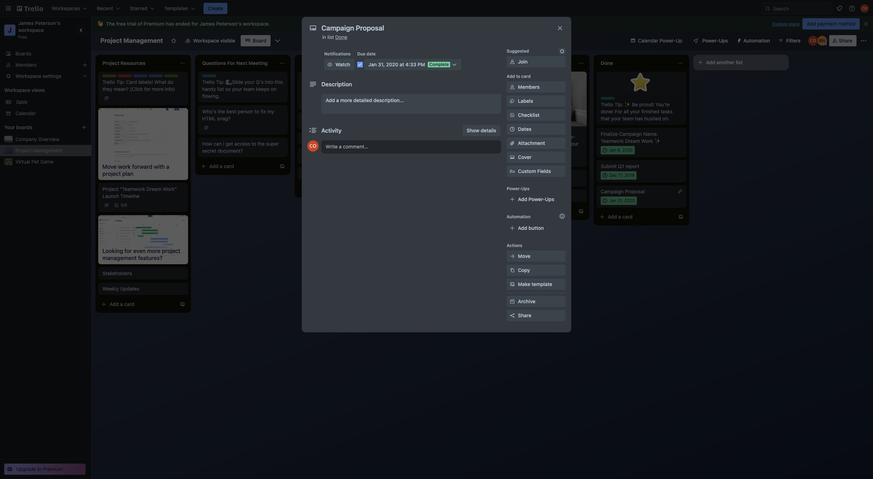 Task type: vqa. For each thing, say whether or not it's contained in the screenshot.
31, related to Jan 31, 2020 at 4:33 PM
yes



Task type: describe. For each thing, give the bounding box(es) containing it.
that inside trello tip trello tip: splash those redtape- heavy issues that are slowing your team down here.
[[532, 141, 541, 147]]

virtual pet game
[[15, 159, 54, 165]]

virtual pet game link
[[15, 158, 87, 165]]

cover
[[518, 154, 532, 160]]

trello tip: card labels! what do they mean? (click for more info)
[[103, 79, 175, 92]]

color: sky, title: "trello tip" element for trello tip: splash those redtape- heavy issues that are slowing your team down here.
[[501, 129, 520, 134]]

dream inside finalize campaign name: teamwork dream work ✨
[[626, 138, 641, 144]]

are inside trello tip trello tip: splash those redtape- heavy issues that are slowing your team down here.
[[542, 141, 549, 147]]

create
[[208, 5, 223, 11]]

james peterson's workspace free
[[18, 20, 62, 40]]

add left another
[[707, 59, 716, 65]]

add a card down write a comment text box
[[409, 153, 434, 159]]

fix
[[261, 109, 266, 114]]

add a card down jan 31, 2020 option
[[608, 214, 633, 220]]

1 horizontal spatial christina overa (christinaovera) image
[[861, 4, 870, 13]]

show details
[[467, 127, 497, 133]]

done
[[336, 34, 348, 40]]

tip for trello tip: this is where assigned tasks live so that your team can see who's working on what and when it's due.
[[314, 74, 321, 80]]

1 horizontal spatial share button
[[830, 35, 857, 46]]

ups inside button
[[719, 38, 729, 44]]

0 horizontal spatial christina overa (christinaovera) image
[[809, 36, 819, 46]]

sm image for move
[[509, 253, 516, 260]]

add another list
[[707, 59, 743, 65]]

company overview link
[[15, 136, 87, 143]]

legal review
[[402, 109, 430, 114]]

a down jan 31, 2020 option
[[619, 214, 622, 220]]

add right budget
[[518, 196, 528, 202]]

tasks inside trello tip: 💬for those in-between tasks that are almost done but also awaiting one last step.
[[402, 86, 414, 92]]

your down for
[[612, 116, 622, 122]]

project for project "teamwork dream work" launch timeline link
[[103, 186, 119, 192]]

get
[[226, 141, 233, 147]]

those inside trello tip: 💬for those in-between tasks that are almost done but also awaiting one last step.
[[440, 79, 453, 85]]

a down weekly updates at the bottom of page
[[120, 301, 123, 307]]

open information menu image
[[849, 5, 856, 12]]

for inside trello tip: card labels! what do they mean? (click for more info)
[[144, 86, 151, 92]]

stakeholders
[[103, 270, 132, 276]]

sketch the "teamy dreamy" font link
[[302, 170, 383, 177]]

workspace visible button
[[181, 35, 240, 46]]

add a card button for rightmost create from template… image
[[497, 206, 576, 217]]

when
[[365, 93, 377, 99]]

color: sky, title: "trello tip" element for trello tip: 🌊slide your q's into this handy list so your team keeps on flowing.
[[202, 74, 221, 80]]

card for create from template… icon associated with finalize campaign name: teamwork dream work ✨'s add a card button
[[623, 214, 633, 220]]

Dec 17, 2019 checkbox
[[601, 171, 637, 180]]

workspace for workspace views
[[4, 87, 30, 93]]

table link
[[15, 99, 87, 106]]

primary element
[[0, 0, 874, 17]]

jan 31, 2020
[[610, 198, 635, 203]]

card down join
[[522, 74, 531, 79]]

color: red, title: "priority" element
[[118, 74, 133, 80]]

tip: for handy
[[216, 79, 225, 85]]

the inside how can i get access to the super secret document?
[[258, 141, 265, 147]]

project management link
[[15, 147, 87, 154]]

search image
[[766, 6, 771, 11]]

q1
[[619, 163, 625, 169]]

jan for jan 9, 2020
[[610, 147, 617, 153]]

into
[[265, 79, 274, 85]]

attachment
[[518, 140, 545, 146]]

banner containing 👋
[[91, 17, 874, 31]]

that inside trello tip trello tip: ✨ be proud! you're done! for all your finished tasks that your team has hustled on.
[[601, 116, 610, 122]]

for
[[615, 109, 623, 114]]

timeline
[[120, 193, 140, 199]]

legal
[[402, 109, 414, 114]]

sm image for cover
[[509, 154, 516, 161]]

show details link
[[463, 125, 501, 136]]

labels link
[[507, 96, 566, 107]]

add a more detailed description… link
[[322, 94, 501, 114]]

mean?
[[114, 86, 129, 92]]

add left button
[[518, 225, 528, 231]]

customer
[[319, 155, 340, 161]]

a down write a comment text box
[[419, 153, 422, 159]]

freelancer contracts
[[501, 177, 548, 183]]

your left q's
[[245, 79, 255, 85]]

add down secret
[[209, 163, 219, 169]]

sm image for labels
[[509, 98, 516, 105]]

sm image for suggested
[[559, 48, 566, 55]]

but
[[463, 86, 471, 92]]

workspace inside banner
[[243, 21, 269, 27]]

trial
[[127, 21, 136, 27]]

project management inside project management "link"
[[15, 147, 62, 153]]

2020 for jan 9, 2020
[[623, 147, 633, 153]]

james inside banner
[[200, 21, 215, 27]]

project management inside project management text field
[[100, 37, 163, 44]]

snag?
[[217, 116, 231, 122]]

add a card button for the leftmost create from template… image
[[398, 151, 476, 162]]

tip: for for
[[615, 101, 624, 107]]

0 horizontal spatial members
[[15, 62, 37, 68]]

1 horizontal spatial create from template… image
[[579, 209, 584, 214]]

to inside who's the best person to fix my html snag?
[[255, 109, 259, 114]]

submit q1 report
[[601, 163, 640, 169]]

add button
[[518, 225, 544, 231]]

super
[[266, 141, 279, 147]]

boards link
[[0, 48, 91, 59]]

tasks inside trello tip trello tip: ✨ be proud! you're done! for all your finished tasks that your team has hustled on.
[[661, 109, 673, 114]]

has inside trello tip trello tip: ✨ be proud! you're done! for all your finished tasks that your team has hustled on.
[[636, 116, 644, 122]]

you're
[[656, 101, 670, 107]]

tip: inside trello tip: 💬for those in-between tasks that are almost done but also awaiting one last step.
[[416, 79, 424, 85]]

card for add a card button related to the leftmost create from template… image
[[423, 153, 434, 159]]

✨ inside finalize campaign name: teamwork dream work ✨
[[655, 138, 661, 144]]

a down document?
[[220, 163, 223, 169]]

curate
[[302, 155, 317, 161]]

2 sketch from the top
[[302, 170, 318, 176]]

workspace for workspace visible
[[193, 38, 219, 44]]

explore plans
[[773, 21, 800, 27]]

christina overa (christinaovera) image
[[308, 140, 319, 152]]

on.
[[663, 116, 670, 122]]

trello tip: this is where assigned tasks live so that your team can see who's working on what and when it's due. link
[[302, 79, 383, 107]]

upgrade to premium link
[[4, 464, 86, 475]]

31, for jan 31, 2020 at 4:33 pm
[[378, 61, 385, 67]]

design team sketch site banner
[[302, 115, 344, 126]]

ben nelson (bennelson96) image
[[818, 36, 828, 46]]

see
[[375, 86, 383, 92]]

share for bottom share button
[[518, 313, 532, 319]]

add down budget
[[509, 208, 518, 214]]

sketch site banner link
[[302, 119, 383, 126]]

0 horizontal spatial members link
[[0, 59, 91, 71]]

add payment method button
[[803, 18, 860, 29]]

1 vertical spatial campaign
[[601, 189, 624, 195]]

sm image for watch
[[327, 61, 334, 68]]

show menu image
[[861, 37, 868, 44]]

trello tip trello tip: 🌊slide your q's into this handy list so your team keeps on flowing.
[[202, 74, 283, 99]]

on inside trello tip trello tip: this is where assigned tasks live so that your team can see who's working on what and when it's due.
[[336, 93, 342, 99]]

jan for jan 31, 2020
[[610, 198, 617, 203]]

premium inside upgrade to premium link
[[43, 466, 63, 472]]

team inside design team sketch site banner
[[317, 115, 328, 120]]

edit
[[302, 135, 311, 141]]

copy
[[518, 267, 530, 273]]

watch button
[[324, 59, 355, 70]]

in list done
[[322, 34, 348, 40]]

work"
[[163, 186, 177, 192]]

.
[[269, 21, 270, 27]]

team for where
[[353, 86, 364, 92]]

dec 17, 2019
[[610, 173, 635, 178]]

views
[[32, 87, 45, 93]]

those inside trello tip trello tip: splash those redtape- heavy issues that are slowing your team down here.
[[542, 134, 554, 140]]

method
[[839, 21, 856, 27]]

automation button
[[734, 35, 775, 46]]

redtape-
[[556, 134, 576, 140]]

power- inside "link"
[[660, 38, 676, 44]]

show
[[467, 127, 480, 133]]

heavy
[[501, 141, 515, 147]]

step.
[[441, 93, 452, 99]]

design inside design team sketch site banner
[[302, 115, 316, 120]]

0 vertical spatial team
[[149, 74, 160, 80]]

calendar for calendar
[[15, 110, 36, 116]]

actions
[[507, 243, 523, 248]]

sm image for members
[[509, 84, 516, 91]]

can inside how can i get access to the super secret document?
[[214, 141, 222, 147]]

0 horizontal spatial automation
[[507, 214, 531, 219]]

17,
[[619, 173, 624, 178]]

filters button
[[776, 35, 803, 46]]

jan 9, 2020
[[610, 147, 633, 153]]

add a card down budget approval
[[509, 208, 533, 214]]

a left what
[[336, 97, 339, 103]]

drafts
[[325, 135, 339, 141]]

trello inside trello tip: 💬for those in-between tasks that are almost done but also awaiting one last step.
[[402, 79, 414, 85]]

another
[[717, 59, 735, 65]]

a down budget approval
[[519, 208, 522, 214]]

flowing.
[[202, 93, 220, 99]]

0 horizontal spatial create from template… image
[[479, 154, 485, 159]]

trello tip halp
[[149, 74, 174, 80]]

project "teamwork dream work" launch timeline link
[[103, 186, 184, 200]]

add down weekly
[[110, 301, 119, 307]]

2020 for jan 31, 2020 at 4:33 pm
[[386, 61, 399, 67]]

0 vertical spatial design
[[133, 74, 148, 80]]

dates
[[518, 126, 532, 132]]

splash
[[525, 134, 540, 140]]

1 horizontal spatial members
[[518, 84, 540, 90]]

tasks inside trello tip trello tip: this is where assigned tasks live so that your team can see who's working on what and when it's due.
[[302, 86, 314, 92]]

ended
[[176, 21, 190, 27]]

make
[[518, 281, 531, 287]]

list inside button
[[736, 59, 743, 65]]

your down be
[[631, 109, 641, 114]]

wave image
[[97, 21, 103, 27]]

2019
[[625, 173, 635, 178]]

complete
[[430, 62, 449, 67]]

to right upgrade
[[37, 466, 42, 472]]

document?
[[218, 148, 243, 154]]

up
[[676, 38, 683, 44]]

project "teamwork dream work" launch timeline
[[103, 186, 177, 199]]

trello tip: 💬for those in-between tasks that are almost done but also awaiting one last step. link
[[402, 79, 483, 100]]

color: sky, title: "trello tip" element for trello tip: ✨ be proud! you're done! for all your finished tasks that your team has hustled on.
[[601, 97, 620, 102]]

team for redtape-
[[501, 148, 513, 154]]

2020 for jan 31, 2020
[[625, 198, 635, 203]]

upgrade
[[16, 466, 36, 472]]

filters
[[787, 38, 801, 44]]

add down jan 31, 2020 option
[[608, 214, 618, 220]]

who's
[[302, 93, 315, 99]]

workspace inside james peterson's workspace free
[[18, 27, 44, 33]]

add right due.
[[326, 97, 335, 103]]

6
[[125, 203, 127, 208]]

add board image
[[81, 125, 87, 130]]

Mark due date as complete checkbox
[[357, 62, 363, 67]]

0 vertical spatial color: purple, title: "design team" element
[[133, 74, 160, 80]]

0 vertical spatial for
[[192, 21, 198, 27]]

4:33
[[406, 61, 417, 67]]



Task type: locate. For each thing, give the bounding box(es) containing it.
sm image down actions
[[509, 253, 516, 260]]

project for project management "link"
[[15, 147, 32, 153]]

sm image left the make
[[509, 281, 516, 288]]

1 vertical spatial create from template… image
[[678, 214, 684, 220]]

move
[[518, 253, 531, 259]]

create from template… image
[[280, 164, 285, 169], [678, 214, 684, 220], [180, 302, 185, 307]]

add down write a comment text box
[[409, 153, 418, 159]]

this
[[275, 79, 283, 85]]

0 horizontal spatial for
[[144, 86, 151, 92]]

to right access
[[252, 141, 256, 147]]

date
[[367, 51, 376, 57]]

1 horizontal spatial color: purple, title: "design team" element
[[302, 115, 328, 120]]

template
[[532, 281, 553, 287]]

0 horizontal spatial color: orange, title: "one more step" element
[[302, 150, 316, 153]]

sm image for checklist
[[509, 112, 516, 119]]

can inside trello tip trello tip: this is where assigned tasks live so that your team can see who's working on what and when it's due.
[[365, 86, 373, 92]]

sketch inside design team sketch site banner
[[302, 120, 318, 126]]

sm image
[[509, 58, 516, 65], [509, 84, 516, 91], [509, 98, 516, 105], [509, 112, 516, 119], [509, 154, 516, 161], [509, 267, 516, 274], [509, 298, 516, 305]]

fields
[[538, 168, 551, 174]]

2 horizontal spatial tasks
[[661, 109, 673, 114]]

how
[[202, 141, 212, 147]]

workspace up board 'link'
[[243, 21, 269, 27]]

✨ up all
[[625, 101, 631, 107]]

1 vertical spatial the
[[258, 141, 265, 147]]

list inside trello tip trello tip: 🌊slide your q's into this handy list so your team keeps on flowing.
[[218, 86, 224, 92]]

team left keeps
[[243, 86, 255, 92]]

pm
[[418, 61, 425, 67]]

due.
[[310, 100, 320, 106]]

sm image for automation
[[734, 35, 744, 45]]

star or unstar board image
[[171, 38, 176, 44]]

tip for trello tip: 🌊slide your q's into this handy list so your team keeps on flowing.
[[215, 74, 221, 80]]

curate customer list link
[[302, 155, 383, 162]]

1 horizontal spatial peterson's
[[216, 21, 242, 27]]

tip inside trello tip trello tip: this is where assigned tasks live so that your team can see who's working on what and when it's due.
[[314, 74, 321, 80]]

campaign inside finalize campaign name: teamwork dream work ✨
[[620, 131, 642, 137]]

more left and on the top left of page
[[340, 97, 352, 103]]

1 vertical spatial on
[[336, 93, 342, 99]]

can left i
[[214, 141, 222, 147]]

1 horizontal spatial has
[[636, 116, 644, 122]]

slowing
[[551, 141, 568, 147]]

1 horizontal spatial ups
[[545, 196, 555, 202]]

2 vertical spatial jan
[[610, 198, 617, 203]]

campaign up work
[[620, 131, 642, 137]]

tip: for that
[[515, 134, 524, 140]]

card for add a card button for create from template… icon corresponding to who's the best person to fix my html snag?
[[224, 163, 234, 169]]

all
[[624, 109, 629, 114]]

1 vertical spatial management
[[33, 147, 62, 153]]

1 vertical spatial team
[[317, 115, 328, 120]]

power-ups up add another list
[[703, 38, 729, 44]]

project inside "link"
[[15, 147, 32, 153]]

trello tip trello tip: this is where assigned tasks live so that your team can see who's working on what and when it's due.
[[302, 74, 383, 106]]

christina overa (christinaovera) image right filters
[[809, 36, 819, 46]]

peterson's inside james peterson's workspace free
[[35, 20, 60, 26]]

1 horizontal spatial premium
[[144, 21, 165, 27]]

tip: up live
[[316, 79, 324, 85]]

join
[[518, 59, 528, 65]]

contracts
[[527, 177, 548, 183]]

jan inside checkbox
[[610, 147, 617, 153]]

team inside trello tip trello tip: splash those redtape- heavy issues that are slowing your team down here.
[[501, 148, 513, 154]]

sm image
[[734, 35, 744, 45], [559, 48, 566, 55], [327, 61, 334, 68], [509, 253, 516, 260], [509, 281, 516, 288]]

custom fields button
[[507, 168, 566, 175]]

add button button
[[507, 223, 566, 234]]

to inside how can i get access to the super secret document?
[[252, 141, 256, 147]]

color: orange, title: "one more step" element for freelancer
[[501, 173, 516, 176]]

share
[[840, 38, 853, 44], [518, 313, 532, 319]]

project up launch
[[103, 186, 119, 192]]

team inside trello tip trello tip: this is where assigned tasks live so that your team can see who's working on what and when it's due.
[[353, 86, 364, 92]]

sm image inside labels link
[[509, 98, 516, 105]]

create from template… image for finalize campaign name: teamwork dream work ✨
[[678, 214, 684, 220]]

premium right of on the left top of page
[[144, 21, 165, 27]]

description…
[[374, 97, 404, 103]]

👋 the free trial of premium has ended for james peterson's workspace .
[[97, 21, 270, 27]]

sm image inside move link
[[509, 253, 516, 260]]

1 horizontal spatial management
[[124, 37, 163, 44]]

0 horizontal spatial so
[[225, 86, 231, 92]]

automation inside button
[[744, 38, 771, 44]]

0 / 6
[[121, 203, 127, 208]]

members down boards
[[15, 62, 37, 68]]

0 vertical spatial project management
[[100, 37, 163, 44]]

submit
[[601, 163, 617, 169]]

1 horizontal spatial power-ups
[[703, 38, 729, 44]]

2 vertical spatial 2020
[[625, 198, 635, 203]]

calendar left up
[[639, 38, 659, 44]]

ups up add another list
[[719, 38, 729, 44]]

ups up approval
[[522, 186, 530, 191]]

working
[[317, 93, 335, 99]]

2 horizontal spatial create from template… image
[[678, 214, 684, 220]]

0 vertical spatial workspace
[[193, 38, 219, 44]]

0 vertical spatial more
[[152, 86, 164, 92]]

1 vertical spatial members
[[518, 84, 540, 90]]

0 horizontal spatial james
[[18, 20, 34, 26]]

color: orange, title: "one more step" element
[[302, 150, 316, 153], [501, 173, 516, 176]]

7 sm image from the top
[[509, 298, 516, 305]]

to left fix
[[255, 109, 259, 114]]

0 horizontal spatial the
[[218, 109, 225, 114]]

move link
[[507, 251, 566, 262]]

workspace inside button
[[193, 38, 219, 44]]

jan inside option
[[610, 198, 617, 203]]

1 vertical spatial project
[[15, 147, 32, 153]]

mark due date as complete image
[[357, 62, 363, 67]]

ups down the freelancer contracts "link"
[[545, 196, 555, 202]]

jan for jan 31, 2020 at 4:33 pm
[[369, 61, 377, 67]]

color: sky, title: "trello tip" element
[[149, 74, 168, 80], [202, 74, 221, 80], [302, 74, 321, 80], [601, 97, 620, 102], [501, 129, 520, 134]]

"teamwork
[[120, 186, 145, 192]]

workspace left visible
[[193, 38, 219, 44]]

1 horizontal spatial on
[[336, 93, 342, 99]]

power-ups inside button
[[703, 38, 729, 44]]

sm image inside cover link
[[509, 154, 516, 161]]

edit card image
[[678, 189, 683, 194]]

0 vertical spatial create from template… image
[[479, 154, 485, 159]]

list right in
[[328, 34, 334, 40]]

email
[[312, 135, 324, 141]]

project inside text field
[[100, 37, 122, 44]]

sm image for join
[[509, 58, 516, 65]]

those up almost
[[440, 79, 453, 85]]

tip: inside trello tip trello tip: this is where assigned tasks live so that your team can see who's working on what and when it's due.
[[316, 79, 324, 85]]

banner
[[91, 17, 874, 31]]

dream inside project "teamwork dream work" launch timeline
[[147, 186, 162, 192]]

more inside trello tip: card labels! what do they mean? (click for more info)
[[152, 86, 164, 92]]

1 horizontal spatial automation
[[744, 38, 771, 44]]

0 vertical spatial 2020
[[386, 61, 399, 67]]

add a more detailed description…
[[326, 97, 404, 103]]

add left payment
[[807, 21, 817, 27]]

that down "done!"
[[601, 116, 610, 122]]

1 vertical spatial design
[[302, 115, 316, 120]]

weekly updates
[[103, 286, 139, 292]]

issues
[[516, 141, 530, 147]]

tasks
[[302, 86, 314, 92], [402, 86, 414, 92], [661, 109, 673, 114]]

tip for trello tip: ✨ be proud! you're done! for all your finished tasks that your team has hustled on.
[[614, 97, 620, 102]]

2 vertical spatial ups
[[545, 196, 555, 202]]

keeps
[[256, 86, 270, 92]]

create from template… image for who's the best person to fix my html snag?
[[280, 164, 285, 169]]

0 vertical spatial christina overa (christinaovera) image
[[861, 4, 870, 13]]

0 vertical spatial calendar
[[639, 38, 659, 44]]

1 horizontal spatial color: orange, title: "one more step" element
[[501, 173, 516, 176]]

0 horizontal spatial peterson's
[[35, 20, 60, 26]]

tip inside trello tip trello tip: 🌊slide your q's into this handy list so your team keeps on flowing.
[[215, 74, 221, 80]]

share down archive at the bottom of the page
[[518, 313, 532, 319]]

0 horizontal spatial dream
[[147, 186, 162, 192]]

0 horizontal spatial color: purple, title: "design team" element
[[133, 74, 160, 80]]

tip:
[[116, 79, 125, 85], [216, 79, 225, 85], [316, 79, 324, 85], [416, 79, 424, 85], [615, 101, 624, 107], [515, 134, 524, 140]]

tip: up mean?
[[116, 79, 125, 85]]

1 vertical spatial for
[[144, 86, 151, 92]]

are inside trello tip: 💬for those in-between tasks that are almost done but also awaiting one last step.
[[425, 86, 433, 92]]

4 sm image from the top
[[509, 112, 516, 119]]

at
[[400, 61, 404, 67]]

on inside trello tip trello tip: 🌊slide your q's into this handy list so your team keeps on flowing.
[[271, 86, 277, 92]]

customize views image
[[274, 37, 281, 44]]

labels
[[518, 98, 534, 104]]

1 vertical spatial automation
[[507, 214, 531, 219]]

add a card button for create from template… icon corresponding to who's the best person to fix my html snag?
[[198, 161, 277, 172]]

premium right upgrade
[[43, 466, 63, 472]]

1 horizontal spatial tasks
[[402, 86, 414, 92]]

so down 🌊slide
[[225, 86, 231, 92]]

list right customer
[[341, 155, 348, 161]]

trello inside trello tip: card labels! what do they mean? (click for more info)
[[103, 79, 115, 85]]

has down finished
[[636, 116, 644, 122]]

can up when
[[365, 86, 373, 92]]

that up here.
[[532, 141, 541, 147]]

visible
[[220, 38, 235, 44]]

archive
[[518, 299, 536, 304]]

1 vertical spatial sketch
[[302, 170, 318, 176]]

management inside text field
[[124, 37, 163, 44]]

🌊slide
[[226, 79, 243, 85]]

sm image inside checklist link
[[509, 112, 516, 119]]

color: yellow, title: "copy request" element
[[103, 74, 117, 77]]

archive link
[[507, 296, 566, 307]]

✨ inside trello tip trello tip: ✨ be proud! you're done! for all your finished tasks that your team has hustled on.
[[625, 101, 631, 107]]

your boards with 3 items element
[[4, 123, 71, 132]]

card down document?
[[224, 163, 234, 169]]

tip: up for
[[615, 101, 624, 107]]

share button down archive link on the right bottom
[[507, 310, 566, 321]]

sm image left watch
[[327, 61, 334, 68]]

1 vertical spatial share button
[[507, 310, 566, 321]]

1 vertical spatial workspace
[[4, 87, 30, 93]]

hustled
[[645, 116, 662, 122]]

premium inside banner
[[144, 21, 165, 27]]

dec
[[610, 173, 617, 178]]

team up and on the top left of page
[[353, 86, 364, 92]]

1 horizontal spatial team
[[317, 115, 328, 120]]

dream left work
[[626, 138, 641, 144]]

0 horizontal spatial premium
[[43, 466, 63, 472]]

31, inside option
[[618, 198, 624, 203]]

31, for jan 31, 2020
[[618, 198, 624, 203]]

add down suggested
[[507, 74, 515, 79]]

calendar for calendar power-up
[[639, 38, 659, 44]]

your down 🌊slide
[[232, 86, 242, 92]]

Jan 31, 2020 checkbox
[[601, 197, 637, 205]]

done
[[450, 86, 462, 92]]

for down labels!
[[144, 86, 151, 92]]

stakeholders link
[[103, 270, 184, 277]]

0 vertical spatial the
[[218, 109, 225, 114]]

1 horizontal spatial project management
[[100, 37, 163, 44]]

0 vertical spatial those
[[440, 79, 453, 85]]

automation up add another list button
[[744, 38, 771, 44]]

checklist
[[518, 112, 540, 118]]

0 vertical spatial project
[[100, 37, 122, 44]]

color: sky, title: "trello tip" element for trello tip: this is where assigned tasks live so that your team can see who's working on what and when it's due.
[[302, 74, 321, 80]]

boards
[[16, 124, 33, 130]]

0 vertical spatial on
[[271, 86, 277, 92]]

color: purple, title: "design team" element
[[133, 74, 160, 80], [302, 115, 328, 120]]

0 horizontal spatial can
[[214, 141, 222, 147]]

i
[[223, 141, 224, 147]]

1 vertical spatial workspace
[[18, 27, 44, 33]]

suggested
[[507, 48, 529, 54]]

2020 inside jan 31, 2020 option
[[625, 198, 635, 203]]

1 vertical spatial color: orange, title: "one more step" element
[[501, 173, 516, 176]]

sm image left copy
[[509, 267, 516, 274]]

card down add power-ups link
[[523, 208, 533, 214]]

your boards
[[4, 124, 33, 130]]

card down updates
[[124, 301, 135, 307]]

jan down campaign proposal
[[610, 198, 617, 203]]

calendar inside "link"
[[639, 38, 659, 44]]

5 sm image from the top
[[509, 154, 516, 161]]

christina overa (christinaovera) image
[[861, 4, 870, 13], [809, 36, 819, 46]]

power- inside button
[[703, 38, 719, 44]]

1 horizontal spatial dream
[[626, 138, 641, 144]]

0 vertical spatial share
[[840, 38, 853, 44]]

team inside trello tip trello tip: ✨ be proud! you're done! for all your finished tasks that your team has hustled on.
[[623, 116, 634, 122]]

on left what
[[336, 93, 342, 99]]

list right another
[[736, 59, 743, 65]]

also
[[472, 86, 481, 92]]

2 sm image from the top
[[509, 84, 516, 91]]

workspace visible
[[193, 38, 235, 44]]

0 vertical spatial power-ups
[[703, 38, 729, 44]]

sm image for make template
[[509, 281, 516, 288]]

tip: inside trello tip trello tip: ✨ be proud! you're done! for all your finished tasks that your team has hustled on.
[[615, 101, 624, 107]]

sm image left labels
[[509, 98, 516, 105]]

those up slowing
[[542, 134, 554, 140]]

Write a comment text field
[[322, 140, 501, 153]]

so inside trello tip trello tip: this is where assigned tasks live so that your team can see who's working on what and when it's due.
[[324, 86, 330, 92]]

tip: inside trello tip trello tip: 🌊slide your q's into this handy list so your team keeps on flowing.
[[216, 79, 225, 85]]

list right handy
[[218, 86, 224, 92]]

✨
[[625, 101, 631, 107], [655, 138, 661, 144]]

tip: up issues
[[515, 134, 524, 140]]

1 horizontal spatial so
[[324, 86, 330, 92]]

sm image inside automation button
[[734, 35, 744, 45]]

for right ended
[[192, 21, 198, 27]]

free
[[116, 21, 126, 27]]

color: orange, title: "one more step" element for curate
[[302, 150, 316, 153]]

team down all
[[623, 116, 634, 122]]

add a card button for create from template… icon associated with finalize campaign name: teamwork dream work ✨
[[597, 211, 676, 223]]

0 horizontal spatial those
[[440, 79, 453, 85]]

management up game
[[33, 147, 62, 153]]

0 horizontal spatial power-ups
[[507, 186, 530, 191]]

sm image up add another list button
[[734, 35, 744, 45]]

budget
[[501, 193, 518, 199]]

here.
[[528, 148, 539, 154]]

that inside trello tip trello tip: this is where assigned tasks live so that your team can see who's working on what and when it's due.
[[331, 86, 340, 92]]

james inside james peterson's workspace free
[[18, 20, 34, 26]]

0 horizontal spatial team
[[149, 74, 160, 80]]

0 horizontal spatial ✨
[[625, 101, 631, 107]]

sm image for archive
[[509, 298, 516, 305]]

where
[[342, 79, 355, 85]]

0 horizontal spatial design
[[133, 74, 148, 80]]

tasks up awaiting
[[402, 86, 414, 92]]

work
[[642, 138, 654, 144]]

has left ended
[[166, 21, 174, 27]]

0 vertical spatial color: orange, title: "one more step" element
[[302, 150, 316, 153]]

card down write a comment text box
[[423, 153, 434, 159]]

add payment method
[[807, 21, 856, 27]]

are
[[425, 86, 433, 92], [542, 141, 549, 147]]

Search field
[[771, 3, 833, 14]]

2 vertical spatial the
[[319, 170, 326, 176]]

christina overa (christinaovera) image right open information menu icon at the right of the page
[[861, 4, 870, 13]]

1 vertical spatial jan
[[610, 147, 617, 153]]

due date
[[357, 51, 376, 57]]

1 vertical spatial create from template… image
[[579, 209, 584, 214]]

0 vertical spatial members link
[[0, 59, 91, 71]]

sm image up join link
[[559, 48, 566, 55]]

share down 'method' at the top right of the page
[[840, 38, 853, 44]]

team left banner
[[317, 115, 328, 120]]

more down what at the left of the page
[[152, 86, 164, 92]]

0 vertical spatial ups
[[719, 38, 729, 44]]

campaign up jan 31, 2020 option
[[601, 189, 624, 195]]

3 sm image from the top
[[509, 98, 516, 105]]

team for q's
[[243, 86, 255, 92]]

that
[[331, 86, 340, 92], [415, 86, 424, 92], [601, 116, 610, 122], [532, 141, 541, 147]]

Jan 9, 2020 checkbox
[[601, 146, 635, 155]]

1 horizontal spatial can
[[365, 86, 373, 92]]

1 horizontal spatial ✨
[[655, 138, 661, 144]]

0 vertical spatial 31,
[[378, 61, 385, 67]]

team inside trello tip trello tip: 🌊slide your q's into this handy list so your team keeps on flowing.
[[243, 86, 255, 92]]

0 vertical spatial management
[[124, 37, 163, 44]]

6 sm image from the top
[[509, 267, 516, 274]]

0 horizontal spatial tasks
[[302, 86, 314, 92]]

team left halp in the left of the page
[[149, 74, 160, 80]]

1 vertical spatial 31,
[[618, 198, 624, 203]]

automation up the add button
[[507, 214, 531, 219]]

1 vertical spatial members link
[[507, 81, 566, 93]]

add inside banner
[[807, 21, 817, 27]]

tip inside trello tip trello tip: ✨ be proud! you're done! for all your finished tasks that your team has hustled on.
[[614, 97, 620, 102]]

sketch down 'curate'
[[302, 170, 318, 176]]

more inside add a more detailed description… link
[[340, 97, 352, 103]]

do
[[168, 79, 174, 85]]

create from template… image
[[479, 154, 485, 159], [579, 209, 584, 214]]

add to card
[[507, 74, 531, 79]]

explore plans button
[[773, 20, 800, 28]]

1 horizontal spatial the
[[258, 141, 265, 147]]

0 horizontal spatial on
[[271, 86, 277, 92]]

the for who's
[[218, 109, 225, 114]]

tip: inside trello tip: card labels! what do they mean? (click for more info)
[[116, 79, 125, 85]]

management inside "link"
[[33, 147, 62, 153]]

1 vertical spatial dream
[[147, 186, 162, 192]]

trello tip: splash those redtape- heavy issues that are slowing your team down here. link
[[501, 133, 583, 155]]

so inside trello tip trello tip: 🌊slide your q's into this handy list so your team keeps on flowing.
[[225, 86, 231, 92]]

2020 right 9,
[[623, 147, 633, 153]]

None text field
[[318, 22, 550, 34]]

1 horizontal spatial more
[[340, 97, 352, 103]]

tip: inside trello tip trello tip: splash those redtape- heavy issues that are slowing your team down here.
[[515, 134, 524, 140]]

0 vertical spatial campaign
[[620, 131, 642, 137]]

card
[[126, 79, 137, 85]]

Board name text field
[[97, 35, 167, 46]]

1 vertical spatial project management
[[15, 147, 62, 153]]

are left slowing
[[542, 141, 549, 147]]

1 sm image from the top
[[509, 58, 516, 65]]

add a card down weekly updates at the bottom of page
[[110, 301, 135, 307]]

teamwork
[[601, 138, 624, 144]]

card for add a card button for create from template… icon to the left
[[124, 301, 135, 307]]

handy
[[202, 86, 216, 92]]

sm image for copy
[[509, 267, 516, 274]]

1 horizontal spatial members link
[[507, 81, 566, 93]]

project inside project "teamwork dream work" launch timeline
[[103, 186, 119, 192]]

legal review link
[[402, 108, 483, 115]]

1 vertical spatial share
[[518, 313, 532, 319]]

sm image left join
[[509, 58, 516, 65]]

sm image inside watch button
[[327, 61, 334, 68]]

your inside trello tip trello tip: this is where assigned tasks live so that your team can see who's working on what and when it's due.
[[341, 86, 351, 92]]

sm image inside join link
[[509, 58, 516, 65]]

0 notifications image
[[836, 4, 844, 13]]

0
[[121, 203, 123, 208]]

add a card down document?
[[209, 163, 234, 169]]

color: lime, title: "halp" element
[[164, 74, 178, 80]]

sm image inside make template link
[[509, 281, 516, 288]]

on down into
[[271, 86, 277, 92]]

checklist link
[[507, 110, 566, 121]]

on
[[271, 86, 277, 92], [336, 93, 342, 99]]

how can i get access to the super secret document?
[[202, 141, 279, 154]]

tip: left 💬for
[[416, 79, 424, 85]]

custom fields
[[518, 168, 551, 174]]

sketch the "teamy dreamy" font
[[302, 170, 377, 176]]

your inside trello tip trello tip: splash those redtape- heavy issues that are slowing your team down here.
[[569, 141, 579, 147]]

to down join
[[516, 74, 521, 79]]

1 horizontal spatial calendar
[[639, 38, 659, 44]]

the for sketch
[[319, 170, 326, 176]]

2 so from the left
[[324, 86, 330, 92]]

members link down boards
[[0, 59, 91, 71]]

workspace up free
[[18, 27, 44, 33]]

1 vertical spatial ups
[[522, 186, 530, 191]]

1 horizontal spatial share
[[840, 38, 853, 44]]

finalize
[[601, 131, 618, 137]]

tasks up on.
[[661, 109, 673, 114]]

sm image down the down
[[509, 154, 516, 161]]

1 vertical spatial can
[[214, 141, 222, 147]]

0 horizontal spatial create from template… image
[[180, 302, 185, 307]]

are up one
[[425, 86, 433, 92]]

workspace
[[193, 38, 219, 44], [4, 87, 30, 93]]

0 horizontal spatial 31,
[[378, 61, 385, 67]]

0 horizontal spatial workspace
[[4, 87, 30, 93]]

power-ups up budget approval
[[507, 186, 530, 191]]

proposal
[[625, 189, 645, 195]]

1 sketch from the top
[[302, 120, 318, 126]]

1 so from the left
[[225, 86, 231, 92]]

add a card button for create from template… icon to the left
[[98, 299, 177, 310]]

1 vertical spatial christina overa (christinaovera) image
[[809, 36, 819, 46]]

live
[[315, 86, 323, 92]]

2020 inside the jan 9, 2020 checkbox
[[623, 147, 633, 153]]

1 vertical spatial ✨
[[655, 138, 661, 144]]

that inside trello tip: 💬for those in-between tasks that are almost done but also awaiting one last step.
[[415, 86, 424, 92]]

notifications
[[324, 51, 351, 57]]

sm image inside archive link
[[509, 298, 516, 305]]

the inside who's the best person to fix my html snag?
[[218, 109, 225, 114]]

sm image inside copy "link"
[[509, 267, 516, 274]]

1 horizontal spatial james
[[200, 21, 215, 27]]

of
[[138, 21, 142, 27]]

2020 down proposal
[[625, 198, 635, 203]]

management down of on the left top of page
[[124, 37, 163, 44]]

members link up labels link
[[507, 81, 566, 93]]

tip: for live
[[316, 79, 324, 85]]

halp
[[164, 74, 174, 80]]

project management down company overview
[[15, 147, 62, 153]]

tip inside trello tip trello tip: splash those redtape- heavy issues that are slowing your team down here.
[[514, 129, 520, 134]]

so
[[225, 86, 231, 92], [324, 86, 330, 92]]

the left "super"
[[258, 141, 265, 147]]

trello tip: card labels! what do they mean? (click for more info) link
[[103, 79, 184, 93]]

share for rightmost share button
[[840, 38, 853, 44]]

make template
[[518, 281, 553, 287]]

0 vertical spatial has
[[166, 21, 174, 27]]



